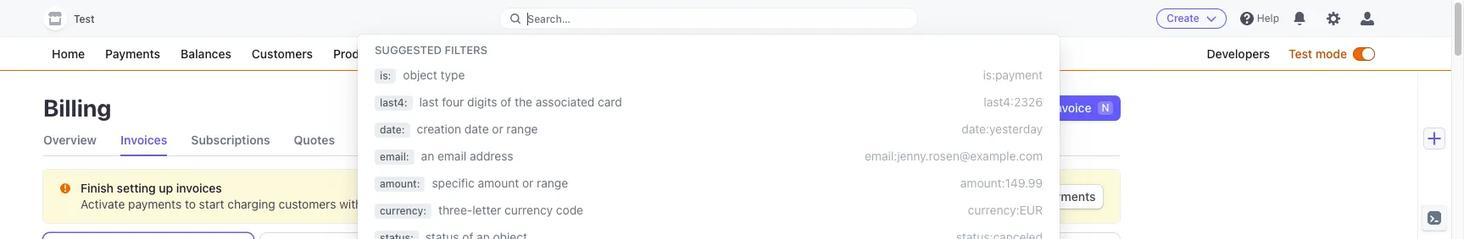 Task type: describe. For each thing, give the bounding box(es) containing it.
finish
[[81, 181, 114, 196]]

currency:
[[380, 205, 427, 217]]

finish setting up invoices activate payments to start charging customers with invoices.
[[81, 181, 413, 212]]

letter
[[472, 203, 501, 218]]

home
[[52, 47, 85, 61]]

mode
[[1316, 47, 1347, 61]]

customers
[[252, 47, 313, 61]]

three-
[[438, 203, 472, 218]]

setting
[[117, 181, 156, 196]]

invoices link
[[120, 125, 167, 156]]

overview
[[43, 133, 97, 148]]

email
[[437, 149, 466, 164]]

email:
[[380, 150, 409, 163]]

three-letter currency code
[[438, 203, 583, 218]]

start
[[199, 198, 224, 212]]

test mode
[[1289, 47, 1347, 61]]

charging
[[228, 198, 275, 212]]

invoices
[[176, 181, 222, 196]]

code
[[556, 203, 583, 218]]

developers link
[[1198, 44, 1279, 64]]

suggested filters
[[375, 43, 488, 57]]

create for create test invoice
[[987, 101, 1024, 115]]

payments inside finish setting up invoices activate payments to start charging customers with invoices.
[[128, 198, 182, 212]]

test clocks link
[[359, 125, 423, 156]]

last four digits of the associated card
[[419, 95, 622, 109]]

test
[[1027, 101, 1049, 115]]

2 tab list from the top
[[43, 234, 1120, 240]]

create button
[[1157, 8, 1227, 29]]

products link
[[325, 44, 392, 64]]

an email address
[[421, 149, 513, 164]]

search…
[[528, 12, 571, 25]]

test clocks
[[359, 133, 423, 148]]

clocks
[[386, 133, 423, 148]]

products
[[333, 47, 384, 61]]

specific
[[432, 176, 475, 191]]

Search… search field
[[500, 8, 917, 29]]

test for test
[[74, 13, 95, 25]]

email:jenny.rosen@example.com
[[865, 149, 1043, 164]]

reports link
[[450, 44, 511, 64]]

test for test mode
[[1289, 47, 1312, 61]]

Search… text field
[[500, 8, 917, 29]]

card
[[598, 95, 622, 109]]

balances link
[[172, 44, 240, 64]]

last4:2326
[[984, 95, 1043, 109]]

1 horizontal spatial payments
[[1041, 190, 1096, 204]]

activate payments
[[992, 190, 1096, 204]]

last
[[419, 95, 439, 109]]

test button
[[43, 7, 112, 31]]

specific amount or range
[[432, 176, 568, 191]]

0 vertical spatial billing
[[404, 47, 438, 61]]

associated
[[536, 95, 595, 109]]

activate payments link
[[985, 186, 1103, 209]]

four
[[442, 95, 464, 109]]



Task type: locate. For each thing, give the bounding box(es) containing it.
amount:149.99
[[960, 176, 1043, 191]]

or
[[492, 122, 503, 136], [522, 176, 534, 191]]

tab list containing overview
[[43, 125, 1120, 157]]

object type
[[403, 68, 465, 82]]

customers
[[279, 198, 336, 212]]

activate
[[992, 190, 1038, 204], [81, 198, 125, 212]]

activate inside finish setting up invoices activate payments to start charging customers with invoices.
[[81, 198, 125, 212]]

payments link
[[97, 44, 169, 64]]

0 vertical spatial or
[[492, 122, 503, 136]]

range down the
[[507, 122, 538, 136]]

tab list down associated
[[43, 125, 1120, 157]]

billing up overview
[[43, 94, 111, 122]]

quotes link
[[294, 125, 335, 156]]

1 vertical spatial test
[[1289, 47, 1312, 61]]

payments
[[105, 47, 160, 61]]

currency:eur
[[968, 203, 1043, 218]]

amount
[[478, 176, 519, 191]]

0 vertical spatial test
[[74, 13, 95, 25]]

customers link
[[243, 44, 321, 64]]

1 horizontal spatial or
[[522, 176, 534, 191]]

1 vertical spatial create
[[987, 101, 1024, 115]]

developers
[[1207, 47, 1270, 61]]

subscriptions link
[[191, 125, 270, 156]]

suggested
[[375, 43, 442, 57]]

0 horizontal spatial or
[[492, 122, 503, 136]]

0 horizontal spatial payments
[[128, 198, 182, 212]]

1 vertical spatial or
[[522, 176, 534, 191]]

help button
[[1233, 5, 1286, 32]]

an
[[421, 149, 434, 164]]

currency
[[505, 203, 553, 218]]

2 vertical spatial test
[[359, 133, 383, 148]]

subscriptions
[[191, 133, 270, 148]]

1 horizontal spatial test
[[359, 133, 383, 148]]

create
[[1167, 12, 1200, 25], [987, 101, 1024, 115]]

1 vertical spatial billing
[[43, 94, 111, 122]]

1 horizontal spatial billing
[[404, 47, 438, 61]]

n
[[1102, 102, 1109, 114]]

test up the home on the left of page
[[74, 13, 95, 25]]

filters
[[445, 43, 488, 57]]

up
[[159, 181, 173, 196]]

test
[[74, 13, 95, 25], [1289, 47, 1312, 61], [359, 133, 383, 148]]

creation date or range
[[417, 122, 538, 136]]

activate down date:yesterday at the right of the page
[[992, 190, 1038, 204]]

home link
[[43, 44, 93, 64]]

range for specific amount or range
[[537, 176, 568, 191]]

digits
[[467, 95, 497, 109]]

1 vertical spatial tab list
[[43, 234, 1120, 240]]

of
[[500, 95, 511, 109]]

0 vertical spatial tab list
[[43, 125, 1120, 157]]

1 tab list from the top
[[43, 125, 1120, 157]]

tab list
[[43, 125, 1120, 157], [43, 234, 1120, 240]]

or right date
[[492, 122, 503, 136]]

1 horizontal spatial activate
[[992, 190, 1038, 204]]

billing
[[404, 47, 438, 61], [43, 94, 111, 122]]

0 horizontal spatial create
[[987, 101, 1024, 115]]

range for creation date or range
[[507, 122, 538, 136]]

create inside create button
[[1167, 12, 1200, 25]]

0 horizontal spatial test
[[74, 13, 95, 25]]

range
[[507, 122, 538, 136], [537, 176, 568, 191]]

create test invoice
[[987, 101, 1092, 115]]

or for amount
[[522, 176, 534, 191]]

help
[[1257, 12, 1279, 25]]

billing link
[[396, 44, 447, 64]]

2 horizontal spatial test
[[1289, 47, 1312, 61]]

is:
[[380, 69, 391, 82]]

billing up the object
[[404, 47, 438, 61]]

0 horizontal spatial billing
[[43, 94, 111, 122]]

create up date:yesterday at the right of the page
[[987, 101, 1024, 115]]

create up developers link
[[1167, 12, 1200, 25]]

is:payment
[[983, 68, 1043, 82]]

address
[[470, 149, 513, 164]]

test for test clocks
[[359, 133, 383, 148]]

range up code
[[537, 176, 568, 191]]

date:
[[380, 123, 405, 136]]

or for date
[[492, 122, 503, 136]]

with
[[339, 198, 362, 212]]

activate down finish
[[81, 198, 125, 212]]

1 vertical spatial range
[[537, 176, 568, 191]]

type
[[441, 68, 465, 82]]

test inside button
[[74, 13, 95, 25]]

test up the email:
[[359, 133, 383, 148]]

0 vertical spatial create
[[1167, 12, 1200, 25]]

invoices
[[120, 133, 167, 148]]

0 vertical spatial range
[[507, 122, 538, 136]]

0 horizontal spatial activate
[[81, 198, 125, 212]]

to
[[185, 198, 196, 212]]

tab list down code
[[43, 234, 1120, 240]]

or up the currency
[[522, 176, 534, 191]]

invoices.
[[365, 198, 413, 212]]

reports
[[459, 47, 503, 61]]

amount:
[[380, 178, 420, 190]]

date:yesterday
[[962, 122, 1043, 136]]

last4:
[[380, 96, 407, 109]]

1 horizontal spatial create
[[1167, 12, 1200, 25]]

the
[[515, 95, 532, 109]]

creation
[[417, 122, 461, 136]]

svg image
[[60, 184, 70, 194]]

date
[[464, 122, 489, 136]]

create for create
[[1167, 12, 1200, 25]]

test left mode
[[1289, 47, 1312, 61]]

invoice
[[1052, 101, 1092, 115]]

object
[[403, 68, 437, 82]]

balances
[[181, 47, 231, 61]]

overview link
[[43, 125, 97, 156]]

payments
[[1041, 190, 1096, 204], [128, 198, 182, 212]]

quotes
[[294, 133, 335, 148]]



Task type: vqa. For each thing, say whether or not it's contained in the screenshot.
object type
yes



